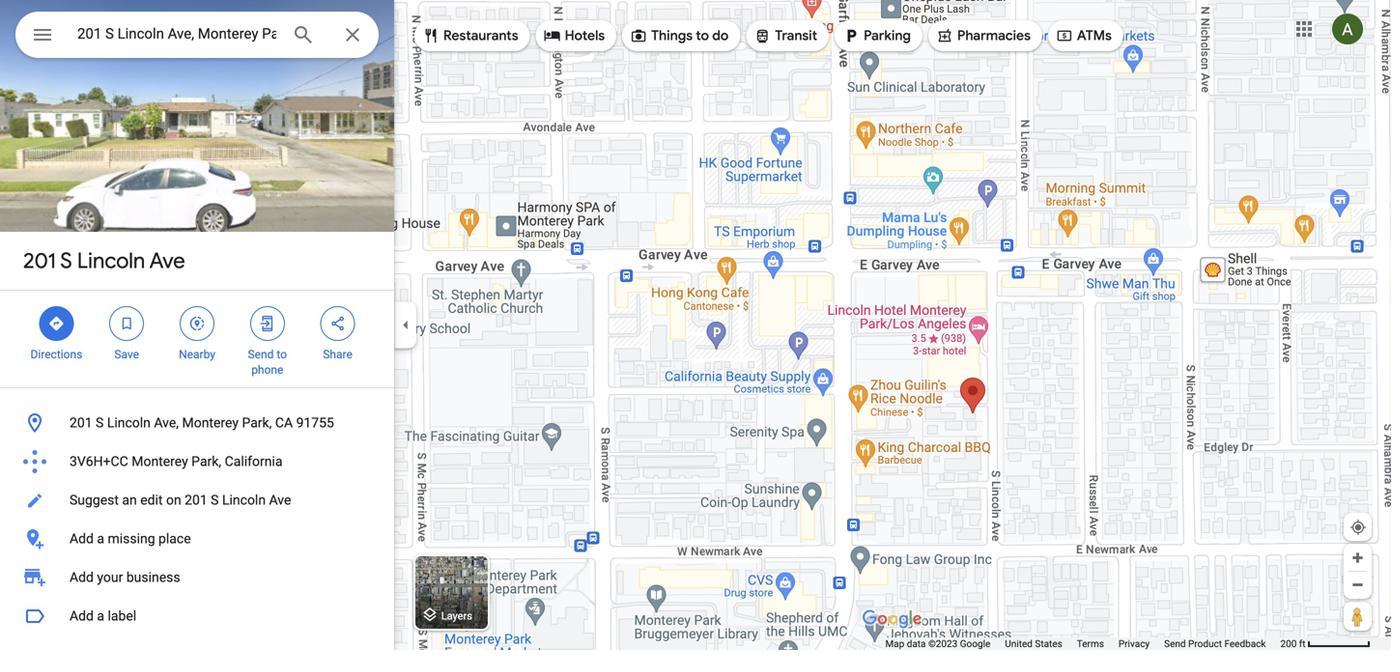Task type: vqa. For each thing, say whether or not it's contained in the screenshot.
sponsored · by uber eats element
no



Task type: locate. For each thing, give the bounding box(es) containing it.
2 a from the top
[[97, 608, 104, 624]]

1 vertical spatial send
[[1165, 638, 1186, 650]]

201 inside "button"
[[185, 492, 207, 508]]

to inside 'send to phone'
[[277, 348, 287, 361]]


[[329, 313, 346, 334]]

actions for 201 s lincoln ave region
[[0, 291, 394, 387]]

1 add from the top
[[70, 531, 94, 547]]

 search field
[[15, 12, 379, 62]]

monterey
[[182, 415, 239, 431], [132, 454, 188, 470]]

201
[[23, 247, 56, 274], [70, 415, 92, 431], [185, 492, 207, 508]]

lincoln up  at the left
[[77, 247, 145, 274]]

201 up 
[[23, 247, 56, 274]]

200 ft
[[1281, 638, 1306, 650]]

park,
[[242, 415, 272, 431], [191, 454, 221, 470]]

2 vertical spatial 201
[[185, 492, 207, 508]]

to left do
[[696, 27, 709, 44]]

a for label
[[97, 608, 104, 624]]

1 vertical spatial to
[[277, 348, 287, 361]]

1 vertical spatial lincoln
[[107, 415, 151, 431]]

suggest
[[70, 492, 119, 508]]

feedback
[[1225, 638, 1266, 650]]

0 horizontal spatial s
[[60, 247, 72, 274]]

ave,
[[154, 415, 179, 431]]

lincoln left ave,
[[107, 415, 151, 431]]

show street view coverage image
[[1344, 602, 1372, 631]]

1 vertical spatial a
[[97, 608, 104, 624]]

nearby
[[179, 348, 215, 361]]

add
[[70, 531, 94, 547], [70, 570, 94, 586], [70, 608, 94, 624]]

3v6h+cc monterey park, california button
[[0, 443, 394, 481]]

pharmacies
[[958, 27, 1031, 44]]

california
[[225, 454, 283, 470]]


[[422, 25, 440, 46]]

2 vertical spatial lincoln
[[222, 492, 266, 508]]

201 up the 3v6h+cc on the bottom left
[[70, 415, 92, 431]]

1 horizontal spatial send
[[1165, 638, 1186, 650]]

phone
[[251, 363, 283, 377]]

2 vertical spatial s
[[211, 492, 219, 508]]

google
[[960, 638, 991, 650]]

0 horizontal spatial to
[[277, 348, 287, 361]]

ca
[[275, 415, 293, 431]]

1 vertical spatial monterey
[[132, 454, 188, 470]]

1 vertical spatial s
[[96, 415, 104, 431]]

lincoln down california
[[222, 492, 266, 508]]

3 add from the top
[[70, 608, 94, 624]]

s inside "button"
[[211, 492, 219, 508]]

2 horizontal spatial 201
[[185, 492, 207, 508]]

terms button
[[1077, 638, 1104, 650]]

add a missing place button
[[0, 520, 394, 559]]

hotels
[[565, 27, 605, 44]]

ave
[[149, 247, 185, 274], [269, 492, 291, 508]]

park, left ca
[[242, 415, 272, 431]]

0 vertical spatial 201
[[23, 247, 56, 274]]

1 horizontal spatial to
[[696, 27, 709, 44]]

0 horizontal spatial 201
[[23, 247, 56, 274]]

s for 201 s lincoln ave
[[60, 247, 72, 274]]

send
[[248, 348, 274, 361], [1165, 638, 1186, 650]]

2 add from the top
[[70, 570, 94, 586]]

monterey up the 3v6h+cc monterey park, california button
[[182, 415, 239, 431]]

send to phone
[[248, 348, 287, 377]]

lincoln inside button
[[107, 415, 151, 431]]

0 vertical spatial add
[[70, 531, 94, 547]]

ft
[[1299, 638, 1306, 650]]

map data ©2023 google
[[886, 638, 991, 650]]

none field inside 201 s lincoln ave, monterey park, ca 91755 field
[[77, 22, 276, 45]]

0 horizontal spatial ave
[[149, 247, 185, 274]]

atms
[[1077, 27, 1112, 44]]

2 vertical spatial add
[[70, 608, 94, 624]]

None field
[[77, 22, 276, 45]]

0 vertical spatial send
[[248, 348, 274, 361]]

send inside button
[[1165, 638, 1186, 650]]

a
[[97, 531, 104, 547], [97, 608, 104, 624]]

s up 
[[60, 247, 72, 274]]

a inside add a label button
[[97, 608, 104, 624]]

send for send to phone
[[248, 348, 274, 361]]


[[936, 25, 954, 46]]

share
[[323, 348, 353, 361]]

suggest an edit on 201 s lincoln ave button
[[0, 481, 394, 520]]

0 vertical spatial lincoln
[[77, 247, 145, 274]]

states
[[1035, 638, 1063, 650]]

ave up actions for 201 s lincoln ave region
[[149, 247, 185, 274]]

0 vertical spatial to
[[696, 27, 709, 44]]

zoom out image
[[1351, 578, 1365, 592]]

2 horizontal spatial s
[[211, 492, 219, 508]]

zoom in image
[[1351, 551, 1365, 565]]

0 horizontal spatial send
[[248, 348, 274, 361]]

201 right the on
[[185, 492, 207, 508]]

1 horizontal spatial 201
[[70, 415, 92, 431]]

a inside add a missing place button
[[97, 531, 104, 547]]

201 inside button
[[70, 415, 92, 431]]

to up phone
[[277, 348, 287, 361]]

1 horizontal spatial ave
[[269, 492, 291, 508]]


[[544, 25, 561, 46]]

0 vertical spatial s
[[60, 247, 72, 274]]

1 vertical spatial ave
[[269, 492, 291, 508]]

1 horizontal spatial s
[[96, 415, 104, 431]]

edit
[[140, 492, 163, 508]]

ave inside "button"
[[269, 492, 291, 508]]

send inside 'send to phone'
[[248, 348, 274, 361]]

send product feedback button
[[1165, 638, 1266, 650]]


[[188, 313, 206, 334]]

footer
[[886, 638, 1281, 650]]

map
[[886, 638, 905, 650]]

suggest an edit on 201 s lincoln ave
[[70, 492, 291, 508]]

3v6h+cc
[[70, 454, 128, 470]]

on
[[166, 492, 181, 508]]

ave down california
[[269, 492, 291, 508]]

monterey down ave,
[[132, 454, 188, 470]]

a left label
[[97, 608, 104, 624]]

s right the on
[[211, 492, 219, 508]]

add your business link
[[0, 559, 394, 597]]

200
[[1281, 638, 1297, 650]]

s
[[60, 247, 72, 274], [96, 415, 104, 431], [211, 492, 219, 508]]

a left missing
[[97, 531, 104, 547]]

lincoln inside "button"
[[222, 492, 266, 508]]

lincoln
[[77, 247, 145, 274], [107, 415, 151, 431], [222, 492, 266, 508]]

google maps element
[[0, 0, 1391, 650]]

1 horizontal spatial park,
[[242, 415, 272, 431]]

s inside button
[[96, 415, 104, 431]]

united states
[[1005, 638, 1063, 650]]

201 for 201 s lincoln ave
[[23, 247, 56, 274]]

201 for 201 s lincoln ave, monterey park, ca 91755
[[70, 415, 92, 431]]

send left product
[[1165, 638, 1186, 650]]

add down suggest
[[70, 531, 94, 547]]

to
[[696, 27, 709, 44], [277, 348, 287, 361]]

 pharmacies
[[936, 25, 1031, 46]]

send up phone
[[248, 348, 274, 361]]

0 vertical spatial a
[[97, 531, 104, 547]]

park, down 201 s lincoln ave, monterey park, ca 91755
[[191, 454, 221, 470]]

1 vertical spatial add
[[70, 570, 94, 586]]

layers
[[441, 610, 472, 622]]

1 vertical spatial 201
[[70, 415, 92, 431]]

 atms
[[1056, 25, 1112, 46]]

1 a from the top
[[97, 531, 104, 547]]

terms
[[1077, 638, 1104, 650]]

footer containing map data ©2023 google
[[886, 638, 1281, 650]]

add left label
[[70, 608, 94, 624]]

add a label button
[[0, 597, 394, 636]]

1 vertical spatial park,
[[191, 454, 221, 470]]

add a label
[[70, 608, 136, 624]]

parking
[[864, 27, 911, 44]]

add left your
[[70, 570, 94, 586]]

s up the 3v6h+cc on the bottom left
[[96, 415, 104, 431]]



Task type: describe. For each thing, give the bounding box(es) containing it.
201 s lincoln ave, monterey park, ca 91755 button
[[0, 404, 394, 443]]

0 horizontal spatial park,
[[191, 454, 221, 470]]

0 vertical spatial park,
[[242, 415, 272, 431]]


[[1056, 25, 1073, 46]]

 transit
[[754, 25, 818, 46]]

 things to do
[[630, 25, 729, 46]]

200 ft button
[[1281, 638, 1371, 650]]

201 s lincoln ave, monterey park, ca 91755
[[70, 415, 334, 431]]

 restaurants
[[422, 25, 519, 46]]

add for add a label
[[70, 608, 94, 624]]

0 vertical spatial monterey
[[182, 415, 239, 431]]

s for 201 s lincoln ave, monterey park, ca 91755
[[96, 415, 104, 431]]


[[630, 25, 648, 46]]

restaurants
[[444, 27, 519, 44]]

product
[[1189, 638, 1222, 650]]

add your business
[[70, 570, 180, 586]]

to inside  things to do
[[696, 27, 709, 44]]

lincoln for ave
[[77, 247, 145, 274]]

add for add a missing place
[[70, 531, 94, 547]]


[[259, 313, 276, 334]]


[[843, 25, 860, 46]]

91755
[[296, 415, 334, 431]]

do
[[712, 27, 729, 44]]

directions
[[30, 348, 82, 361]]

send product feedback
[[1165, 638, 1266, 650]]

place
[[158, 531, 191, 547]]

lincoln for ave,
[[107, 415, 151, 431]]

things
[[651, 27, 693, 44]]

business
[[126, 570, 180, 586]]

 parking
[[843, 25, 911, 46]]

©2023
[[929, 638, 958, 650]]

footer inside the "google maps" element
[[886, 638, 1281, 650]]

201 S Lincoln Ave, Monterey Park, CA 91755 field
[[15, 12, 379, 58]]

add a missing place
[[70, 531, 191, 547]]

privacy
[[1119, 638, 1150, 650]]

your
[[97, 570, 123, 586]]

0 vertical spatial ave
[[149, 247, 185, 274]]

data
[[907, 638, 926, 650]]


[[31, 21, 54, 49]]

label
[[108, 608, 136, 624]]

transit
[[775, 27, 818, 44]]

 button
[[15, 12, 70, 62]]

201 s lincoln ave main content
[[0, 0, 394, 650]]

send for send product feedback
[[1165, 638, 1186, 650]]


[[48, 313, 65, 334]]

save
[[114, 348, 139, 361]]


[[118, 313, 135, 334]]

united
[[1005, 638, 1033, 650]]


[[754, 25, 771, 46]]

google account: angela cha  
(angela.cha@adept.ai) image
[[1332, 14, 1363, 45]]

collapse side panel image
[[395, 315, 416, 336]]

privacy button
[[1119, 638, 1150, 650]]

201 s lincoln ave
[[23, 247, 185, 274]]

united states button
[[1005, 638, 1063, 650]]

a for missing
[[97, 531, 104, 547]]

add for add your business
[[70, 570, 94, 586]]

missing
[[108, 531, 155, 547]]

3v6h+cc monterey park, california
[[70, 454, 283, 470]]

show your location image
[[1350, 519, 1367, 536]]

 hotels
[[544, 25, 605, 46]]

an
[[122, 492, 137, 508]]



